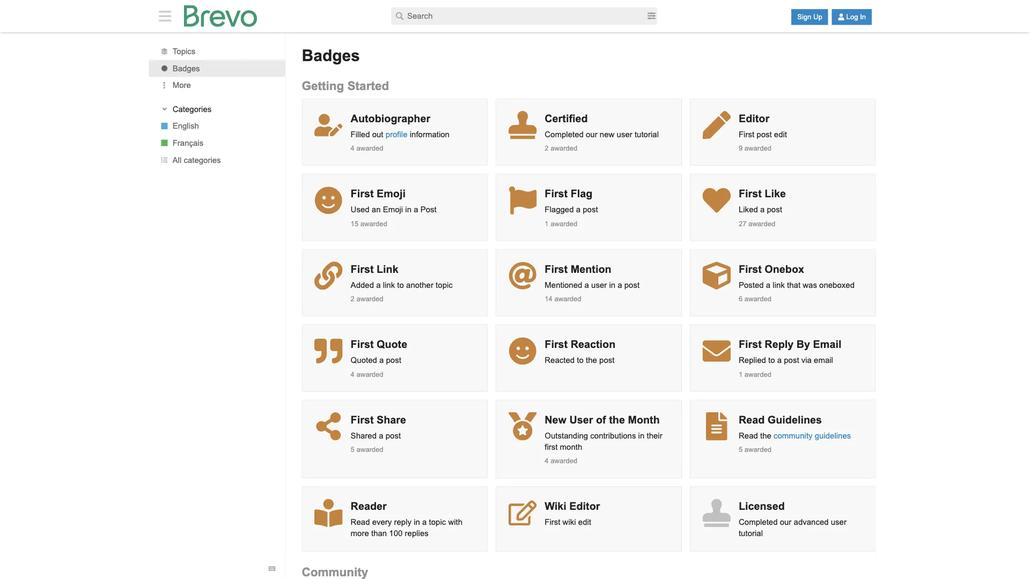 Task type: vqa. For each thing, say whether or not it's contained in the screenshot.
Community
yes



Task type: describe. For each thing, give the bounding box(es) containing it.
sign up
[[798, 13, 823, 21]]

posted
[[739, 281, 764, 290]]

english link
[[149, 118, 285, 135]]

quoted a post
[[351, 356, 402, 365]]

up
[[814, 13, 823, 21]]

added
[[351, 281, 374, 290]]

first for first reply by email
[[739, 339, 762, 351]]

wiki editor link
[[545, 501, 601, 513]]

first onebox link
[[739, 263, 805, 275]]

list image
[[161, 157, 168, 163]]

badges main content
[[149, 32, 882, 580]]

wiki
[[545, 501, 567, 513]]

all
[[173, 156, 182, 164]]

4 awarded for first quote
[[351, 371, 384, 379]]

awarded for new user of the month
[[551, 457, 578, 465]]

quote
[[377, 339, 408, 351]]

posted a link that was oneboxed
[[739, 281, 855, 290]]

first mention link
[[545, 263, 612, 275]]

2 vertical spatial the
[[761, 432, 772, 440]]

in for first mention
[[610, 281, 616, 290]]

mentioned a user in a post
[[545, 281, 640, 290]]

liked a post
[[739, 205, 783, 214]]

of
[[597, 414, 607, 426]]

reacted to the post
[[545, 356, 615, 365]]

new user of the month
[[545, 414, 660, 426]]

2 for certified
[[545, 144, 549, 152]]

our for licensed
[[781, 518, 792, 527]]

month
[[628, 414, 660, 426]]

used
[[351, 205, 370, 214]]

14
[[545, 295, 553, 303]]

mentioned
[[545, 281, 583, 290]]

14 awarded
[[545, 295, 582, 303]]

liked
[[739, 205, 759, 214]]

user image
[[839, 13, 846, 20]]

in for first emoji
[[406, 205, 412, 214]]

licensed link
[[739, 501, 785, 513]]

categories button
[[159, 104, 275, 115]]

2 awarded for certified
[[545, 144, 578, 152]]

filled out profile information
[[351, 130, 450, 139]]

flag
[[571, 188, 593, 200]]

first for first share
[[351, 414, 374, 426]]

first mention
[[545, 263, 612, 275]]

filled
[[351, 130, 370, 139]]

getting started
[[302, 79, 389, 93]]

4 awarded for autobiographer
[[351, 144, 384, 152]]

1 vertical spatial user
[[592, 281, 607, 290]]

keyboard shortcuts image
[[269, 566, 276, 573]]

first post edit
[[739, 130, 788, 139]]

Search text field
[[391, 8, 647, 25]]

to for first reply by email
[[769, 356, 776, 365]]

5 awarded for read
[[739, 446, 772, 454]]

tutorial for certified
[[635, 130, 659, 139]]

first wiki edit
[[545, 518, 592, 527]]

wiki editor
[[545, 501, 601, 513]]

hide sidebar image
[[156, 9, 174, 23]]

read for read the community guidelines
[[739, 432, 759, 440]]

first for first flag
[[545, 188, 568, 200]]

5 for first share
[[351, 446, 355, 454]]

awarded for certified
[[551, 144, 578, 152]]

first for first emoji
[[351, 188, 374, 200]]

shared a post
[[351, 432, 401, 440]]

angle down image
[[161, 106, 168, 113]]

awarded for first reply by email
[[745, 371, 772, 379]]

oneboxed
[[820, 281, 855, 290]]

first reaction link
[[545, 339, 616, 351]]

1 awarded for flag
[[545, 220, 578, 228]]

categories
[[184, 156, 221, 164]]

completed our advanced user tutorial
[[739, 518, 847, 538]]

out
[[372, 130, 384, 139]]

0 horizontal spatial the
[[586, 356, 598, 365]]

all categories
[[173, 156, 221, 164]]

awarded for read guidelines
[[745, 446, 772, 454]]

0 horizontal spatial editor
[[570, 501, 601, 513]]

1 horizontal spatial badges
[[302, 46, 360, 64]]

like
[[765, 188, 787, 200]]

added a link to another topic
[[351, 281, 453, 290]]

27
[[739, 220, 747, 228]]

first reply by email link
[[739, 339, 842, 351]]

2 awarded for first link
[[351, 295, 384, 303]]

replied to a post via email
[[739, 356, 834, 365]]

1 horizontal spatial editor
[[739, 113, 770, 124]]

in
[[861, 13, 867, 21]]

first for first reaction
[[545, 339, 568, 351]]

edit for wiki editor
[[579, 518, 592, 527]]

email
[[814, 339, 842, 351]]

to for first reaction
[[577, 356, 584, 365]]

advanced
[[794, 518, 829, 527]]

27 awarded
[[739, 220, 776, 228]]

first flag link
[[545, 188, 593, 200]]

email
[[815, 356, 834, 365]]

completed for licensed
[[739, 518, 778, 527]]

guidelines
[[768, 414, 823, 426]]

0 vertical spatial emoji
[[377, 188, 406, 200]]

all categories link
[[149, 152, 285, 169]]

read guidelines link
[[739, 414, 823, 426]]

profile link
[[386, 130, 408, 139]]

log
[[847, 13, 859, 21]]

reply
[[394, 518, 412, 527]]

first onebox
[[739, 263, 805, 275]]

awarded for first share
[[357, 446, 384, 454]]

15
[[351, 220, 359, 228]]

topic for first link
[[436, 281, 453, 290]]

awarded for first flag
[[551, 220, 578, 228]]

first link link
[[351, 263, 399, 275]]

read for read every reply in a topic with more than 100 replies
[[351, 518, 370, 527]]

getting
[[302, 79, 344, 93]]

2 for first link
[[351, 295, 355, 303]]

tutorial for licensed
[[739, 530, 764, 538]]

read guidelines
[[739, 414, 823, 426]]

first for first wiki edit
[[545, 518, 561, 527]]

a inside read every reply in a topic with more than 100 replies
[[423, 518, 427, 527]]

first for first link
[[351, 263, 374, 275]]

first share
[[351, 414, 407, 426]]

awarded for first quote
[[357, 371, 384, 379]]

than
[[372, 530, 387, 538]]

completed our new user tutorial
[[545, 130, 659, 139]]

community
[[774, 432, 813, 440]]

licensed
[[739, 501, 785, 513]]

first for first onebox
[[739, 263, 762, 275]]

link
[[377, 263, 399, 275]]



Task type: locate. For each thing, give the bounding box(es) containing it.
0 horizontal spatial 1
[[545, 220, 549, 228]]

9 awarded
[[739, 144, 772, 152]]

the down read guidelines at the bottom right of the page
[[761, 432, 772, 440]]

4 down first in the right of the page
[[545, 457, 549, 465]]

1 awarded for reply
[[739, 371, 772, 379]]

1 vertical spatial read
[[739, 432, 759, 440]]

1 vertical spatial completed
[[739, 518, 778, 527]]

1 horizontal spatial our
[[781, 518, 792, 527]]

guidelines
[[815, 432, 852, 440]]

first emoji
[[351, 188, 406, 200]]

5 for read guidelines
[[739, 446, 743, 454]]

4 for new user of the month
[[545, 457, 549, 465]]

was
[[803, 281, 818, 290]]

outstanding
[[545, 432, 589, 440]]

0 vertical spatial the
[[586, 356, 598, 365]]

sign up button
[[792, 9, 829, 25]]

1 for first reply by email
[[739, 371, 743, 379]]

awarded for editor
[[745, 144, 772, 152]]

awarded for first onebox
[[745, 295, 772, 303]]

reader link
[[351, 501, 387, 513]]

our left advanced
[[781, 518, 792, 527]]

1 vertical spatial edit
[[579, 518, 592, 527]]

1 vertical spatial tutorial
[[739, 530, 764, 538]]

layer group image
[[161, 48, 168, 55]]

15 awarded
[[351, 220, 388, 228]]

1 for first flag
[[545, 220, 549, 228]]

categories
[[173, 105, 212, 114]]

2 awarded down certified link
[[545, 144, 578, 152]]

awarded for first mention
[[555, 295, 582, 303]]

1 horizontal spatial 2
[[545, 144, 549, 152]]

awarded down an
[[361, 220, 388, 228]]

certified link
[[545, 113, 588, 124]]

topics link
[[149, 43, 285, 60]]

in for reader
[[414, 518, 420, 527]]

awarded down 'added'
[[357, 295, 384, 303]]

community guidelines link
[[774, 432, 852, 440]]

profile
[[386, 130, 408, 139]]

5 down "shared"
[[351, 446, 355, 454]]

read down read guidelines link
[[739, 432, 759, 440]]

topic left with
[[429, 518, 446, 527]]

0 horizontal spatial link
[[383, 281, 395, 290]]

the right of
[[610, 414, 626, 426]]

awarded down mentioned
[[555, 295, 582, 303]]

first share link
[[351, 414, 407, 426]]

with
[[449, 518, 463, 527]]

first quote
[[351, 339, 408, 351]]

read left guidelines
[[739, 414, 765, 426]]

1 down flagged on the top
[[545, 220, 549, 228]]

their
[[647, 432, 663, 440]]

awarded for autobiographer
[[357, 144, 384, 152]]

6
[[739, 295, 743, 303]]

0 horizontal spatial 5
[[351, 446, 355, 454]]

0 vertical spatial read
[[739, 414, 765, 426]]

1 vertical spatial topic
[[429, 518, 446, 527]]

every
[[372, 518, 392, 527]]

emoji
[[377, 188, 406, 200], [383, 205, 403, 214]]

share
[[377, 414, 407, 426]]

ellipsis v image
[[159, 82, 170, 89]]

awarded for first like
[[749, 220, 776, 228]]

awarded for first link
[[357, 295, 384, 303]]

our inside completed our advanced user tutorial
[[781, 518, 792, 527]]

2 awarded down 'added'
[[351, 295, 384, 303]]

awarded down certified link
[[551, 144, 578, 152]]

editor link
[[739, 113, 770, 124]]

0 vertical spatial 2 awarded
[[545, 144, 578, 152]]

our
[[586, 130, 598, 139], [781, 518, 792, 527]]

reader
[[351, 501, 387, 513]]

awarded down out
[[357, 144, 384, 152]]

1 vertical spatial 2 awarded
[[351, 295, 384, 303]]

first up 'added'
[[351, 263, 374, 275]]

topics
[[173, 47, 196, 56]]

outstanding contributions in their first month
[[545, 432, 663, 452]]

2 vertical spatial 4
[[545, 457, 549, 465]]

5 awarded
[[351, 446, 384, 454], [739, 446, 772, 454]]

first up "shared"
[[351, 414, 374, 426]]

2 vertical spatial read
[[351, 518, 370, 527]]

français link
[[149, 135, 285, 152]]

awarded down first post edit
[[745, 144, 772, 152]]

1 vertical spatial the
[[610, 414, 626, 426]]

first up posted at the right top of page
[[739, 263, 762, 275]]

the down reaction on the bottom right of the page
[[586, 356, 598, 365]]

0 horizontal spatial to
[[398, 281, 404, 290]]

to down first reaction
[[577, 356, 584, 365]]

4 awarded down first in the right of the page
[[545, 457, 578, 465]]

read up more
[[351, 518, 370, 527]]

topic inside read every reply in a topic with more than 100 replies
[[429, 518, 446, 527]]

in left their
[[639, 432, 645, 440]]

first reply by email
[[739, 339, 842, 351]]

wiki
[[563, 518, 576, 527]]

first up flagged on the top
[[545, 188, 568, 200]]

0 horizontal spatial our
[[586, 130, 598, 139]]

completed for certified
[[545, 130, 584, 139]]

reaction
[[571, 339, 616, 351]]

flagged a post
[[545, 205, 598, 214]]

first reaction
[[545, 339, 616, 351]]

0 horizontal spatial 2 awarded
[[351, 295, 384, 303]]

1 horizontal spatial 1
[[739, 371, 743, 379]]

more
[[351, 530, 369, 538]]

0 horizontal spatial badges
[[173, 64, 200, 73]]

2 5 from the left
[[739, 446, 743, 454]]

badges down the topics
[[173, 64, 200, 73]]

first for first like
[[739, 188, 762, 200]]

1 awarded down flagged on the top
[[545, 220, 578, 228]]

2 link from the left
[[773, 281, 785, 290]]

badges link
[[149, 60, 285, 77]]

in left post
[[406, 205, 412, 214]]

0 horizontal spatial 1 awarded
[[545, 220, 578, 228]]

1 horizontal spatial 1 awarded
[[739, 371, 772, 379]]

4 awarded for new user of the month
[[545, 457, 578, 465]]

awarded down posted at the right top of page
[[745, 295, 772, 303]]

0 horizontal spatial completed
[[545, 130, 584, 139]]

first up used
[[351, 188, 374, 200]]

first up replied
[[739, 339, 762, 351]]

first
[[739, 130, 755, 139], [351, 188, 374, 200], [545, 188, 568, 200], [739, 188, 762, 200], [351, 263, 374, 275], [545, 263, 568, 275], [739, 263, 762, 275], [351, 339, 374, 351], [545, 339, 568, 351], [739, 339, 762, 351], [351, 414, 374, 426], [545, 518, 561, 527]]

0 vertical spatial edit
[[775, 130, 788, 139]]

5 awarded down read guidelines link
[[739, 446, 772, 454]]

certificate image
[[161, 65, 168, 72]]

first up mentioned
[[545, 263, 568, 275]]

brevo community image
[[184, 5, 257, 27]]

awarded down replied
[[745, 371, 772, 379]]

open advanced search image
[[648, 12, 656, 20]]

0 vertical spatial 4
[[351, 144, 355, 152]]

100
[[389, 530, 403, 538]]

user
[[570, 414, 594, 426]]

our for certified
[[586, 130, 598, 139]]

4 awarded down quoted on the left
[[351, 371, 384, 379]]

read for read guidelines
[[739, 414, 765, 426]]

0 vertical spatial user
[[617, 130, 633, 139]]

search image
[[396, 12, 404, 20]]

4 down quoted on the left
[[351, 371, 355, 379]]

1 horizontal spatial edit
[[775, 130, 788, 139]]

first quote link
[[351, 339, 408, 351]]

5 awarded for first
[[351, 446, 384, 454]]

our left new
[[586, 130, 598, 139]]

4 for autobiographer
[[351, 144, 355, 152]]

2 down certified link
[[545, 144, 549, 152]]

awarded down read guidelines link
[[745, 446, 772, 454]]

awarded down quoted a post
[[357, 371, 384, 379]]

0 horizontal spatial edit
[[579, 518, 592, 527]]

read every reply in a topic with more than 100 replies
[[351, 518, 463, 538]]

first up the 9
[[739, 130, 755, 139]]

1 vertical spatial 1 awarded
[[739, 371, 772, 379]]

to left another
[[398, 281, 404, 290]]

onebox
[[765, 263, 805, 275]]

flagged
[[545, 205, 574, 214]]

1 vertical spatial our
[[781, 518, 792, 527]]

badges up getting
[[302, 46, 360, 64]]

1 horizontal spatial the
[[610, 414, 626, 426]]

0 vertical spatial topic
[[436, 281, 453, 290]]

2 awarded
[[545, 144, 578, 152], [351, 295, 384, 303]]

link down the link
[[383, 281, 395, 290]]

completed down licensed link
[[739, 518, 778, 527]]

used an emoji in a post
[[351, 205, 437, 214]]

4
[[351, 144, 355, 152], [351, 371, 355, 379], [545, 457, 549, 465]]

editor
[[739, 113, 770, 124], [570, 501, 601, 513]]

the
[[586, 356, 598, 365], [610, 414, 626, 426], [761, 432, 772, 440]]

new user of the month link
[[545, 414, 660, 426]]

1 awarded
[[545, 220, 578, 228], [739, 371, 772, 379]]

to down reply
[[769, 356, 776, 365]]

replied
[[739, 356, 767, 365]]

2 horizontal spatial user
[[832, 518, 847, 527]]

user down the mention
[[592, 281, 607, 290]]

awarded down flagged on the top
[[551, 220, 578, 228]]

user inside completed our advanced user tutorial
[[832, 518, 847, 527]]

4 down filled
[[351, 144, 355, 152]]

5 awarded down "shared"
[[351, 446, 384, 454]]

via
[[802, 356, 812, 365]]

user for certified
[[617, 130, 633, 139]]

first for first post edit
[[739, 130, 755, 139]]

edit for editor
[[775, 130, 788, 139]]

0 horizontal spatial 2
[[351, 295, 355, 303]]

1 vertical spatial 1
[[739, 371, 743, 379]]

completed inside completed our advanced user tutorial
[[739, 518, 778, 527]]

to
[[398, 281, 404, 290], [577, 356, 584, 365], [769, 356, 776, 365]]

2 horizontal spatial to
[[769, 356, 776, 365]]

2 vertical spatial 4 awarded
[[545, 457, 578, 465]]

user right new
[[617, 130, 633, 139]]

1 horizontal spatial 2 awarded
[[545, 144, 578, 152]]

1 vertical spatial emoji
[[383, 205, 403, 214]]

by
[[797, 339, 811, 351]]

first up quoted on the left
[[351, 339, 374, 351]]

read the community guidelines
[[739, 432, 852, 440]]

1 horizontal spatial to
[[577, 356, 584, 365]]

user for licensed
[[832, 518, 847, 527]]

in inside outstanding contributions in their first month
[[639, 432, 645, 440]]

topic right another
[[436, 281, 453, 290]]

in up replies
[[414, 518, 420, 527]]

0 vertical spatial completed
[[545, 130, 584, 139]]

1 vertical spatial editor
[[570, 501, 601, 513]]

1 awarded down replied
[[739, 371, 772, 379]]

2 down 'added'
[[351, 295, 355, 303]]

1 horizontal spatial tutorial
[[739, 530, 764, 538]]

link left the that
[[773, 281, 785, 290]]

1 down replied
[[739, 371, 743, 379]]

awarded down the month
[[551, 457, 578, 465]]

awarded down shared a post
[[357, 446, 384, 454]]

shared
[[351, 432, 377, 440]]

first link
[[351, 263, 399, 275]]

in down the mention
[[610, 281, 616, 290]]

1 vertical spatial 4 awarded
[[351, 371, 384, 379]]

5 down read guidelines link
[[739, 446, 743, 454]]

awarded down liked a post
[[749, 220, 776, 228]]

0 vertical spatial editor
[[739, 113, 770, 124]]

1 5 awarded from the left
[[351, 446, 384, 454]]

0 vertical spatial our
[[586, 130, 598, 139]]

autobiographer link
[[351, 113, 431, 124]]

1 link from the left
[[383, 281, 395, 290]]

2 vertical spatial user
[[832, 518, 847, 527]]

1 horizontal spatial completed
[[739, 518, 778, 527]]

certified
[[545, 113, 588, 124]]

0 horizontal spatial 5 awarded
[[351, 446, 384, 454]]

first for first quote
[[351, 339, 374, 351]]

sign
[[798, 13, 812, 21]]

tutorial inside completed our advanced user tutorial
[[739, 530, 764, 538]]

0 vertical spatial tutorial
[[635, 130, 659, 139]]

more
[[173, 81, 191, 90]]

user right advanced
[[832, 518, 847, 527]]

reply
[[765, 339, 794, 351]]

quoted
[[351, 356, 377, 365]]

4 for first quote
[[351, 371, 355, 379]]

first up liked
[[739, 188, 762, 200]]

post
[[421, 205, 437, 214]]

emoji up used an emoji in a post
[[377, 188, 406, 200]]

new
[[545, 414, 567, 426]]

0 vertical spatial 1
[[545, 220, 549, 228]]

0 horizontal spatial user
[[592, 281, 607, 290]]

completed down certified link
[[545, 130, 584, 139]]

6 awarded
[[739, 295, 772, 303]]

in
[[406, 205, 412, 214], [610, 281, 616, 290], [639, 432, 645, 440], [414, 518, 420, 527]]

1 vertical spatial 4
[[351, 371, 355, 379]]

in inside read every reply in a topic with more than 100 replies
[[414, 518, 420, 527]]

edit
[[775, 130, 788, 139], [579, 518, 592, 527]]

log in
[[847, 13, 867, 21]]

1 5 from the left
[[351, 446, 355, 454]]

topic for reader
[[429, 518, 446, 527]]

emoji right an
[[383, 205, 403, 214]]

first for first mention
[[545, 263, 568, 275]]

0 vertical spatial 2
[[545, 144, 549, 152]]

first down wiki
[[545, 518, 561, 527]]

english
[[173, 122, 199, 131]]

français
[[173, 139, 204, 148]]

link for link
[[383, 281, 395, 290]]

awarded for first emoji
[[361, 220, 388, 228]]

4 awarded down filled
[[351, 144, 384, 152]]

1 horizontal spatial link
[[773, 281, 785, 290]]

read inside read every reply in a topic with more than 100 replies
[[351, 518, 370, 527]]

first up reacted
[[545, 339, 568, 351]]

tutorial right new
[[635, 130, 659, 139]]

0 vertical spatial 4 awarded
[[351, 144, 384, 152]]

tutorial down licensed
[[739, 530, 764, 538]]

1 horizontal spatial 5
[[739, 446, 743, 454]]

autobiographer
[[351, 113, 431, 124]]

2 5 awarded from the left
[[739, 446, 772, 454]]

0 vertical spatial 1 awarded
[[545, 220, 578, 228]]

badges
[[302, 46, 360, 64], [173, 64, 200, 73]]

editor up 'wiki'
[[570, 501, 601, 513]]

2 horizontal spatial the
[[761, 432, 772, 440]]

link for onebox
[[773, 281, 785, 290]]

1 vertical spatial 2
[[351, 295, 355, 303]]

editor up first post edit
[[739, 113, 770, 124]]

mention
[[571, 263, 612, 275]]

1 horizontal spatial 5 awarded
[[739, 446, 772, 454]]

0 horizontal spatial tutorial
[[635, 130, 659, 139]]

1 horizontal spatial user
[[617, 130, 633, 139]]



